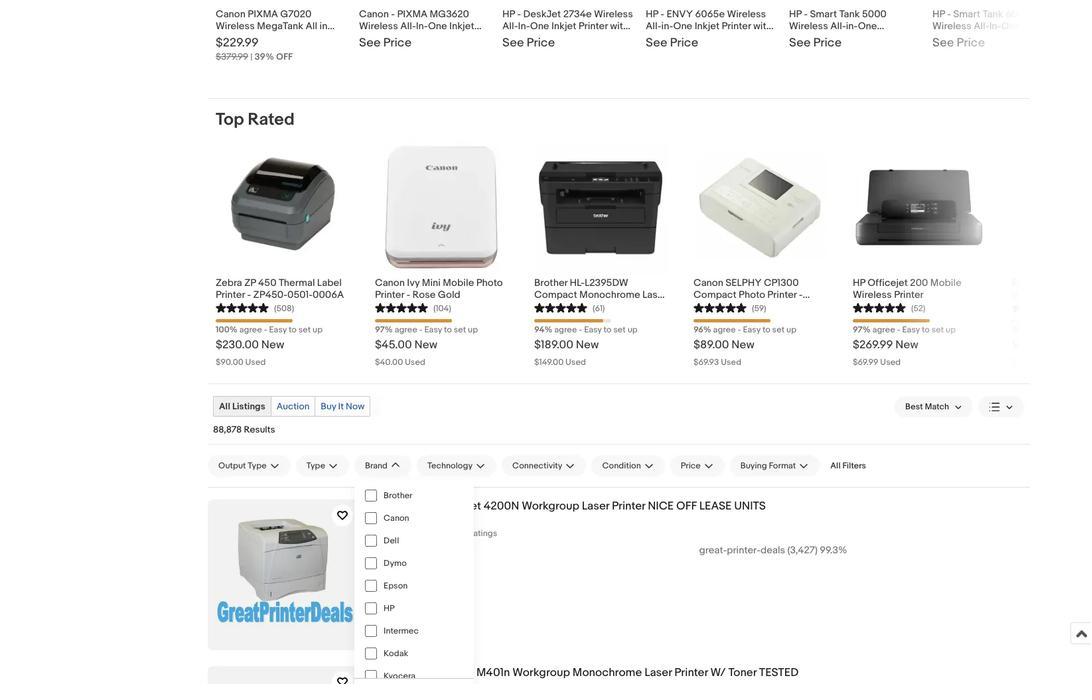 Task type: describe. For each thing, give the bounding box(es) containing it.
shipping
[[391, 583, 431, 595]]

deals
[[761, 544, 785, 557]]

epson link
[[354, 575, 474, 597]]

up for $189.00 new
[[628, 325, 638, 335]]

canon - pixma mg3620 wireless all-in-one inkjet printer - black
[[359, 8, 474, 44]]

kodak
[[384, 648, 408, 659]]

see for hp - envy 6065e wireless all-in-one inkjet printer with 3 months of instant i...
[[646, 36, 667, 50]]

$230.00 new $90.00 used
[[216, 338, 284, 368]]

canon selphy cp1300 compact photo printer - white (2235c001) link
[[694, 274, 826, 313]]

mobile for $269.99 new
[[930, 277, 962, 289]]

$40.00
[[375, 357, 403, 368]]

$69.99
[[853, 357, 878, 368]]

hp officejet 200 mobile wireless printer link
[[853, 274, 986, 301]]

97% for $269.99
[[853, 325, 871, 335]]

up for $269.99 new
[[946, 325, 956, 335]]

$299.99 new $249.99 used
[[1012, 338, 1078, 368]]

1 see price link from the left
[[789, 0, 922, 84]]

3 for hp - deskjet 2734e wireless all-in-one inkjet printer with 3 months of instan...
[[502, 32, 508, 44]]

hp for hp laserjet pro 400 m401n workgroup monochrome laser printer w/ toner tested
[[369, 666, 383, 680]]

now
[[346, 401, 365, 412]]

brother for $189.00
[[534, 277, 568, 289]]

$149.00
[[534, 357, 564, 368]]

in- for deskjet
[[518, 20, 530, 33]]

brother for $299.99
[[1012, 277, 1045, 289]]

price for envy
[[670, 36, 698, 50]]

envy
[[667, 8, 693, 21]]

see for hp - deskjet 2734e wireless all-in-one inkjet printer with 3 months of instan...
[[502, 36, 524, 50]]

brother hl-l3270c
[[1012, 277, 1091, 301]]

compact for $189.00
[[534, 289, 577, 301]]

4.8 out of 5 stars image for $189.00
[[534, 301, 587, 314]]

or
[[369, 567, 378, 580]]

94%
[[534, 325, 552, 335]]

m401n
[[476, 666, 510, 680]]

filters
[[843, 461, 866, 471]]

hp laserjet pro 400 m401n workgroup monochrome laser printer w/ toner tested link
[[369, 666, 1029, 680]]

400
[[453, 666, 474, 680]]

dymo
[[384, 558, 407, 569]]

photo for $45.00 new
[[476, 277, 503, 289]]

compact for $89.00
[[694, 289, 737, 301]]

dell
[[384, 536, 399, 546]]

4.8 out of 5 stars image for $230.00
[[216, 301, 269, 314]]

6065e
[[695, 8, 725, 21]]

5 see price from the left
[[933, 36, 985, 50]]

easy for $45.00 new
[[424, 325, 442, 335]]

39%
[[255, 51, 274, 62]]

mobile for $45.00 new
[[443, 277, 474, 289]]

price for pixma
[[383, 36, 412, 50]]

5 see from the left
[[933, 36, 954, 50]]

to for $89.00 new
[[763, 325, 770, 335]]

inkjet for mg3620
[[449, 20, 474, 33]]

used for $269.99
[[880, 357, 901, 368]]

new for $189.00 new
[[576, 338, 599, 352]]

88%
[[1012, 325, 1030, 335]]

agree for $45.00
[[395, 325, 417, 335]]

auction
[[277, 401, 310, 412]]

printer-
[[727, 544, 761, 557]]

to for $269.99 new
[[922, 325, 930, 335]]

printer inside 'hp - envy 6065e wireless all-in-one inkjet printer with 3 months of instant i...'
[[722, 20, 751, 33]]

4200n
[[484, 500, 519, 513]]

label
[[317, 277, 342, 289]]

to for $45.00 new
[[444, 325, 452, 335]]

44
[[425, 528, 436, 539]]

up for $45.00 new
[[468, 325, 478, 335]]

hp for hp officejet 200 mobile wireless printer
[[853, 277, 865, 289]]

96% agree - easy to set up
[[694, 325, 796, 335]]

3 for hp - envy 6065e wireless all-in-one inkjet printer with 3 months of instant i...
[[646, 32, 652, 44]]

all filters button
[[825, 455, 872, 477]]

mg3620
[[430, 8, 469, 21]]

all for all filters
[[831, 461, 841, 471]]

2 vertical spatial laser
[[645, 666, 672, 680]]

set for $269.99 new
[[932, 325, 944, 335]]

set for $45.00 new
[[454, 325, 466, 335]]

inkjet for 2734e
[[551, 20, 576, 33]]

agree for $189.00
[[554, 325, 577, 335]]

tested
[[759, 666, 799, 680]]

nice
[[648, 500, 674, 513]]

hp laserjet 4200n workgroup laser printer nice off lease units
[[420, 500, 766, 513]]

ivy
[[407, 277, 420, 289]]

canon up 4.5 out of 5 stars. image
[[384, 513, 409, 524]]

top
[[216, 110, 244, 130]]

used for $45.00
[[405, 357, 425, 368]]

to for $189.00 new
[[604, 325, 612, 335]]

it
[[338, 401, 344, 412]]

brother link
[[354, 485, 474, 507]]

see for canon - pixma mg3620 wireless all-in-one inkjet printer - black
[[359, 36, 381, 50]]

zp450-
[[253, 289, 287, 301]]

months for in-
[[654, 32, 688, 44]]

hl- for $299.99
[[1048, 277, 1063, 289]]

94% agree - easy to set up
[[534, 325, 638, 335]]

in- for pixma
[[416, 20, 428, 33]]

(3,427)
[[787, 544, 818, 557]]

hp for hp laserjet 4200n workgroup laser printer nice off lease units
[[420, 500, 434, 513]]

all listings link
[[214, 397, 271, 416]]

- inside canon selphy cp1300 compact photo printer - white (2235c001)
[[799, 289, 803, 301]]

printer inside the canon pixma g7020 wireless megatank all in one printer
[[237, 32, 267, 44]]

- down (61) link
[[579, 325, 582, 335]]

easy for $189.00 new
[[584, 325, 602, 335]]

4 see price from the left
[[789, 36, 842, 50]]

$189.00
[[534, 338, 573, 352]]

buy
[[321, 401, 336, 412]]

wireless for hp - envy 6065e wireless all-in-one inkjet printer with 3 months of instant i...
[[727, 8, 766, 21]]

all inside the canon pixma g7020 wireless megatank all in one printer
[[306, 20, 317, 33]]

set for $89.00 new
[[772, 325, 785, 335]]

printer inside hp officejet 200 mobile wireless printer
[[894, 289, 924, 301]]

(61) link
[[534, 301, 605, 314]]

all filters
[[831, 461, 866, 471]]

results
[[244, 424, 275, 435]]

ratings
[[471, 528, 497, 539]]

agree for $269.99
[[873, 325, 895, 335]]

$69.93
[[694, 357, 719, 368]]

canon selphy cp1300 compact photo printer - white (2235c001)
[[694, 277, 803, 313]]

- inside zebra zp 450 thermal label printer - zp450-0501-0006a
[[247, 289, 251, 301]]

hp for hp - envy 6065e wireless all-in-one inkjet printer with 3 months of instant i...
[[646, 8, 658, 21]]

dell link
[[354, 530, 474, 552]]

i...
[[734, 32, 744, 44]]

intermec
[[384, 626, 419, 637]]

$379.99
[[216, 51, 248, 62]]

$89.00
[[694, 338, 729, 352]]

$89.00 new $69.93 used
[[694, 338, 755, 368]]

g7020
[[280, 8, 312, 21]]

canon for canon pixma g7020 wireless megatank all in one printer
[[216, 8, 246, 21]]

97% for $45.00
[[375, 325, 393, 335]]

mini
[[422, 277, 441, 289]]

pixma inside the canon pixma g7020 wireless megatank all in one printer
[[248, 8, 278, 21]]

canon for canon - pixma mg3620 wireless all-in-one inkjet printer - black
[[359, 8, 389, 21]]

$169.99
[[369, 544, 427, 565]]

great-printer-deals (3,427) 99.3%
[[699, 544, 847, 557]]

one for mg3620
[[428, 20, 447, 33]]

printer inside canon selphy cp1300 compact photo printer - white (2235c001)
[[767, 289, 797, 301]]

one for 6065e
[[673, 20, 692, 33]]

in-
[[661, 20, 673, 33]]

all for all listings
[[219, 401, 230, 412]]

used for $189.00
[[566, 357, 586, 368]]

cp1300
[[764, 277, 799, 289]]

all listings
[[219, 401, 265, 412]]

of for instant
[[690, 32, 699, 44]]

with for hp - envy 6065e wireless all-in-one inkjet printer with 3 months of instant i...
[[753, 20, 772, 33]]

printer inside zebra zp 450 thermal label printer - zp450-0501-0006a
[[216, 289, 245, 301]]

pre-
[[369, 514, 388, 526]]

megatank
[[257, 20, 303, 33]]

epson
[[384, 581, 408, 591]]

wireless for hp officejet 200 mobile wireless printer
[[853, 289, 892, 301]]

up for $230.00 new
[[313, 325, 323, 335]]

w/
[[711, 666, 726, 680]]

$229.99
[[216, 36, 259, 50]]

in
[[320, 20, 327, 33]]

$269.99 new $69.99 used
[[853, 338, 919, 368]]

4 price from the left
[[813, 36, 842, 50]]

photo for $89.00 new
[[739, 289, 765, 301]]

(508)
[[274, 303, 294, 314]]

kyocera
[[384, 671, 415, 682]]

pixma inside canon - pixma mg3620 wireless all-in-one inkjet printer - black
[[397, 8, 428, 21]]

wireless for canon - pixma mg3620 wireless all-in-one inkjet printer - black
[[359, 20, 398, 33]]

(508) link
[[216, 301, 294, 314]]

1 vertical spatial workgroup
[[513, 666, 570, 680]]

4 see from the left
[[789, 36, 811, 50]]

used for $299.99
[[1044, 357, 1065, 368]]



Task type: locate. For each thing, give the bounding box(es) containing it.
0 vertical spatial all
[[306, 20, 317, 33]]

200
[[910, 277, 928, 289]]

officejet
[[868, 277, 908, 289]]

months down 'deskjet'
[[510, 32, 544, 44]]

0 horizontal spatial all-
[[400, 20, 416, 33]]

new inside $269.99 new $69.99 used
[[896, 338, 919, 352]]

1 used from the left
[[245, 357, 266, 368]]

mobile right mini
[[443, 277, 474, 289]]

of inside hp - deskjet 2734e wireless all-in-one inkjet printer with 3 months of instan...
[[547, 32, 556, 44]]

new for $269.99 new
[[896, 338, 919, 352]]

intermec link
[[354, 620, 474, 642]]

in- inside hp - deskjet 2734e wireless all-in-one inkjet printer with 3 months of instan...
[[518, 20, 530, 33]]

months for in-
[[510, 32, 544, 44]]

canon selphy cp1300 compact photo printer - white (2235c001) image
[[694, 154, 826, 262]]

(61)
[[593, 303, 605, 314]]

one
[[428, 20, 447, 33], [530, 20, 549, 33], [673, 20, 692, 33], [216, 32, 235, 44]]

2 4.9 out of 5 stars image from the left
[[853, 301, 906, 314]]

0 horizontal spatial 4.8 out of 5 stars image
[[216, 301, 269, 314]]

brother inside brother hl-l2395dw compact monochrome laser printer
[[534, 277, 568, 289]]

5 up from the left
[[946, 325, 956, 335]]

1 see price from the left
[[359, 36, 412, 50]]

2 mobile from the left
[[930, 277, 962, 289]]

3 to from the left
[[604, 325, 612, 335]]

agree for $230.00
[[239, 325, 262, 335]]

hl- inside the brother hl-l3270c
[[1048, 277, 1063, 289]]

used down $230.00
[[245, 357, 266, 368]]

5 set from the left
[[932, 325, 944, 335]]

2 pixma from the left
[[397, 8, 428, 21]]

new for $299.99 new
[[1055, 338, 1078, 352]]

photo up the (59)
[[739, 289, 765, 301]]

canon up white
[[694, 277, 723, 289]]

wireless
[[594, 8, 633, 21], [727, 8, 766, 21], [216, 20, 255, 33], [359, 20, 398, 33], [853, 289, 892, 301]]

up down 0006a on the left top of page
[[313, 325, 323, 335]]

3 price from the left
[[670, 36, 698, 50]]

- down (59) link
[[738, 325, 741, 335]]

1 horizontal spatial photo
[[739, 289, 765, 301]]

new down "100% agree - easy to set up"
[[261, 338, 284, 352]]

0006a
[[313, 289, 344, 301]]

44 product ratings link
[[369, 526, 497, 539]]

months inside hp - deskjet 2734e wireless all-in-one inkjet printer with 3 months of instan...
[[510, 32, 544, 44]]

l3270c
[[1063, 277, 1091, 289]]

1 horizontal spatial laserjet
[[437, 500, 481, 513]]

new inside $189.00 new $149.00 used
[[576, 338, 599, 352]]

up down cp1300
[[787, 325, 796, 335]]

up down brother hl-l2395dw compact monochrome laser printer
[[628, 325, 638, 335]]

in-
[[416, 20, 428, 33], [518, 20, 530, 33]]

4.8 out of 5 stars image up 96%
[[694, 301, 747, 314]]

canon inside canon ivy mini mobile photo printer - rose gold
[[375, 277, 405, 289]]

1 horizontal spatial hl-
[[1048, 277, 1063, 289]]

all- left mg3620
[[400, 20, 416, 33]]

see price for envy
[[646, 36, 698, 50]]

3 see price from the left
[[646, 36, 698, 50]]

all left filters
[[831, 461, 841, 471]]

hp up owned
[[420, 500, 434, 513]]

0 horizontal spatial see price link
[[789, 0, 922, 84]]

0 horizontal spatial 97%
[[375, 325, 393, 335]]

inkjet inside 'hp - envy 6065e wireless all-in-one inkjet printer with 3 months of instant i...'
[[695, 20, 720, 33]]

1 horizontal spatial 97% agree - easy to set up
[[853, 325, 956, 335]]

easy down (61)
[[584, 325, 602, 335]]

used inside $89.00 new $69.93 used
[[721, 357, 741, 368]]

hp left officejet
[[853, 277, 865, 289]]

2 compact from the left
[[694, 289, 737, 301]]

buy it now link
[[315, 397, 370, 416]]

compact inside brother hl-l2395dw compact monochrome laser printer
[[534, 289, 577, 301]]

laserjet down kodak link
[[386, 666, 430, 680]]

of for instan...
[[547, 32, 556, 44]]

5 used from the left
[[880, 357, 901, 368]]

used right $40.00
[[405, 357, 425, 368]]

0 vertical spatial laser
[[642, 289, 666, 301]]

photo right gold
[[476, 277, 503, 289]]

97% up $269.99 at the right of page
[[853, 325, 871, 335]]

workgroup right 4200n
[[522, 500, 579, 513]]

3 agree from the left
[[554, 325, 577, 335]]

used right the $69.93
[[721, 357, 741, 368]]

all- inside canon - pixma mg3620 wireless all-in-one inkjet printer - black
[[400, 20, 416, 33]]

2 inkjet from the left
[[551, 20, 576, 33]]

3 new from the left
[[576, 338, 599, 352]]

0 vertical spatial monochrome
[[579, 289, 640, 301]]

printer inside canon ivy mini mobile photo printer - rose gold
[[375, 289, 404, 301]]

units
[[734, 500, 766, 513]]

0 horizontal spatial compact
[[534, 289, 577, 301]]

3 inside 'hp - envy 6065e wireless all-in-one inkjet printer with 3 months of instant i...'
[[646, 32, 652, 44]]

set down 0501-
[[298, 325, 311, 335]]

new down 96% agree - easy to set up
[[732, 338, 755, 352]]

gold
[[438, 289, 460, 301]]

1 horizontal spatial 4.9 out of 5 stars image
[[853, 301, 906, 314]]

agree up $269.99 at the right of page
[[873, 325, 895, 335]]

3 set from the left
[[613, 325, 626, 335]]

2 used from the left
[[405, 357, 425, 368]]

97% up $45.00
[[375, 325, 393, 335]]

100%
[[216, 325, 237, 335]]

- down (104) link
[[419, 325, 423, 335]]

6 used from the left
[[1044, 357, 1065, 368]]

to for $230.00 new
[[289, 325, 297, 335]]

used for $230.00
[[245, 357, 266, 368]]

2 see from the left
[[502, 36, 524, 50]]

2 3 from the left
[[646, 32, 652, 44]]

1 horizontal spatial months
[[654, 32, 688, 44]]

0 horizontal spatial hl-
[[570, 277, 585, 289]]

all up 88,878
[[219, 401, 230, 412]]

3 inkjet from the left
[[695, 20, 720, 33]]

2 price from the left
[[527, 36, 555, 50]]

one left 6065e
[[673, 20, 692, 33]]

2 97% from the left
[[853, 325, 871, 335]]

1 vertical spatial laser
[[582, 500, 609, 513]]

agree for $89.00
[[713, 325, 736, 335]]

workgroup
[[522, 500, 579, 513], [513, 666, 570, 680]]

97% agree - easy to set up down (104) link
[[375, 325, 478, 335]]

4 easy from the left
[[743, 325, 761, 335]]

one inside the canon pixma g7020 wireless megatank all in one printer
[[216, 32, 235, 44]]

4.8 out of 5 stars image
[[216, 301, 269, 314], [534, 301, 587, 314], [694, 301, 747, 314]]

inkjet for 6065e
[[695, 20, 720, 33]]

2 horizontal spatial 4.9 out of 5 stars image
[[1012, 301, 1065, 314]]

4.9 out of 5 stars image down the ivy
[[375, 301, 428, 314]]

to down (52)
[[922, 325, 930, 335]]

used inside $269.99 new $69.99 used
[[880, 357, 901, 368]]

1 horizontal spatial see price link
[[933, 0, 1065, 84]]

laserjet for pro
[[386, 666, 430, 680]]

to down the (59)
[[763, 325, 770, 335]]

1 price from the left
[[383, 36, 412, 50]]

2 horizontal spatial all-
[[646, 20, 661, 33]]

l2395dw
[[585, 277, 628, 289]]

canon up $229.99
[[216, 8, 246, 21]]

zebra zp 450 thermal label printer - zp450-0501-0006a
[[216, 277, 344, 301]]

2 months from the left
[[654, 32, 688, 44]]

new down 94% agree - easy to set up
[[576, 338, 599, 352]]

97% agree - easy to set up down (52)
[[853, 325, 956, 335]]

1 vertical spatial all
[[219, 401, 230, 412]]

2 new from the left
[[414, 338, 437, 352]]

canon inside canon - pixma mg3620 wireless all-in-one inkjet printer - black
[[359, 8, 389, 21]]

4 new from the left
[[732, 338, 755, 352]]

1 97% agree - easy to set up from the left
[[375, 325, 478, 335]]

$90.00
[[216, 357, 243, 368]]

free
[[369, 583, 389, 595]]

mobile inside canon ivy mini mobile photo printer - rose gold
[[443, 277, 474, 289]]

3 4.9 out of 5 stars image from the left
[[1012, 301, 1065, 314]]

1 to from the left
[[289, 325, 297, 335]]

hp inside hp - deskjet 2734e wireless all-in-one inkjet printer with 3 months of instan...
[[502, 8, 515, 21]]

97% agree - easy to set up for $269.99 new
[[853, 325, 956, 335]]

1 months from the left
[[510, 32, 544, 44]]

2 set from the left
[[454, 325, 466, 335]]

top rated
[[216, 110, 295, 130]]

new for $45.00 new
[[414, 338, 437, 352]]

new inside $299.99 new $249.99 used
[[1055, 338, 1078, 352]]

1 vertical spatial monochrome
[[573, 666, 642, 680]]

4 set from the left
[[772, 325, 785, 335]]

set down the hp officejet 200 mobile wireless printer link
[[932, 325, 944, 335]]

used for $89.00
[[721, 357, 741, 368]]

1 horizontal spatial pixma
[[397, 8, 428, 21]]

4.9 out of 5 stars image for $269.99
[[853, 301, 906, 314]]

mobile inside hp officejet 200 mobile wireless printer
[[930, 277, 962, 289]]

used inside $299.99 new $249.99 used
[[1044, 357, 1065, 368]]

agree up '$189.00'
[[554, 325, 577, 335]]

0 horizontal spatial months
[[510, 32, 544, 44]]

1 3 from the left
[[502, 32, 508, 44]]

1 horizontal spatial all
[[306, 20, 317, 33]]

laser right l2395dw
[[642, 289, 666, 301]]

hp laserjet pro 400 m401n workgroup monochrome laser printer w/ toner tested
[[369, 666, 799, 680]]

0 horizontal spatial in-
[[416, 20, 428, 33]]

canon for canon ivy mini mobile photo printer - rose gold
[[375, 277, 405, 289]]

canon ivy mini mobile photo printer - rose gold link
[[375, 274, 508, 301]]

used right $249.99
[[1044, 357, 1065, 368]]

1 all- from the left
[[400, 20, 416, 33]]

3 4.8 out of 5 stars image from the left
[[694, 301, 747, 314]]

easy for $269.99 new
[[902, 325, 920, 335]]

hl- up $299.99
[[1048, 277, 1063, 289]]

new right $45.00
[[414, 338, 437, 352]]

1 horizontal spatial mobile
[[930, 277, 962, 289]]

- left rose
[[406, 289, 410, 301]]

1 4.9 out of 5 stars image from the left
[[375, 301, 428, 314]]

new for $89.00 new
[[732, 338, 755, 352]]

2 in- from the left
[[518, 20, 530, 33]]

$45.00 new $40.00 used
[[375, 338, 437, 368]]

new inside $89.00 new $69.93 used
[[732, 338, 755, 352]]

see price for deskjet
[[502, 36, 555, 50]]

of left instan...
[[547, 32, 556, 44]]

1 mobile from the left
[[443, 277, 474, 289]]

canon inside the canon pixma g7020 wireless megatank all in one printer
[[216, 8, 246, 21]]

used inside $189.00 new $149.00 used
[[566, 357, 586, 368]]

hp for hp
[[384, 603, 395, 614]]

easy down the (508)
[[269, 325, 287, 335]]

all- left envy
[[646, 20, 661, 33]]

- left 'deskjet'
[[517, 8, 521, 21]]

canon pixma g7020 wireless megatank all in one printer
[[216, 8, 327, 44]]

1 with from the left
[[610, 20, 629, 33]]

(52) link
[[853, 301, 925, 314]]

hp inside 'hp - envy 6065e wireless all-in-one inkjet printer with 3 months of instant i...'
[[646, 8, 658, 21]]

with inside 'hp - envy 6065e wireless all-in-one inkjet printer with 3 months of instant i...'
[[753, 20, 772, 33]]

- inside 'hp - envy 6065e wireless all-in-one inkjet printer with 3 months of instant i...'
[[661, 8, 664, 21]]

selphy
[[726, 277, 762, 289]]

2 horizontal spatial brother
[[1012, 277, 1045, 289]]

up down the hp officejet 200 mobile wireless printer link
[[946, 325, 956, 335]]

0 horizontal spatial brother
[[384, 490, 413, 501]]

printer inside hp - deskjet 2734e wireless all-in-one inkjet printer with 3 months of instan...
[[579, 20, 608, 33]]

up
[[313, 325, 323, 335], [468, 325, 478, 335], [628, 325, 638, 335], [787, 325, 796, 335], [946, 325, 956, 335]]

4 up from the left
[[787, 325, 796, 335]]

1 of from the left
[[547, 32, 556, 44]]

3 see from the left
[[646, 36, 667, 50]]

used inside the $45.00 new $40.00 used
[[405, 357, 425, 368]]

all- for deskjet
[[502, 20, 518, 33]]

laserjet up "44 product ratings"
[[437, 500, 481, 513]]

hp for hp - deskjet 2734e wireless all-in-one inkjet printer with 3 months of instan...
[[502, 8, 515, 21]]

inkjet inside canon - pixma mg3620 wireless all-in-one inkjet printer - black
[[449, 20, 474, 33]]

4 used from the left
[[721, 357, 741, 368]]

pixma left g7020
[[248, 8, 278, 21]]

- left black
[[391, 32, 394, 44]]

hp left kyocera
[[369, 666, 383, 680]]

all- inside 'hp - envy 6065e wireless all-in-one inkjet printer with 3 months of instant i...'
[[646, 20, 661, 33]]

in- left instan...
[[518, 20, 530, 33]]

hp
[[502, 8, 515, 21], [646, 8, 658, 21], [853, 277, 865, 289], [420, 500, 434, 513], [384, 603, 395, 614], [369, 666, 383, 680]]

wireless inside hp - deskjet 2734e wireless all-in-one inkjet printer with 3 months of instan...
[[594, 8, 633, 21]]

2 of from the left
[[690, 32, 699, 44]]

wireless inside the canon pixma g7020 wireless megatank all in one printer
[[216, 20, 255, 33]]

months inside 'hp - envy 6065e wireless all-in-one inkjet printer with 3 months of instant i...'
[[654, 32, 688, 44]]

4.9 out of 5 stars image down officejet
[[853, 301, 906, 314]]

0 horizontal spatial inkjet
[[449, 20, 474, 33]]

printer
[[579, 20, 608, 33], [722, 20, 751, 33], [237, 32, 267, 44], [359, 32, 388, 44], [216, 289, 245, 301], [375, 289, 404, 301], [767, 289, 797, 301], [894, 289, 924, 301], [534, 301, 564, 313], [612, 500, 645, 513], [675, 666, 708, 680]]

- left envy
[[661, 8, 664, 21]]

deskjet
[[523, 8, 561, 21]]

off right nice
[[676, 500, 697, 513]]

- left zp450-
[[247, 289, 251, 301]]

brother hl-l2395dw compact monochrome laser printer link
[[534, 274, 667, 313]]

zp
[[244, 277, 256, 289]]

1 horizontal spatial of
[[690, 32, 699, 44]]

hl- inside brother hl-l2395dw compact monochrome laser printer
[[570, 277, 585, 289]]

$299.99
[[1012, 338, 1053, 352]]

1 horizontal spatial in-
[[518, 20, 530, 33]]

$189.00 new $149.00 used
[[534, 338, 599, 368]]

used right $149.00 on the bottom of the page
[[566, 357, 586, 368]]

to down (61)
[[604, 325, 612, 335]]

brand
[[365, 461, 388, 471]]

dymo link
[[354, 552, 474, 575]]

one inside 'hp - envy 6065e wireless all-in-one inkjet printer with 3 months of instant i...'
[[673, 20, 692, 33]]

3 easy from the left
[[584, 325, 602, 335]]

up for $89.00 new
[[787, 325, 796, 335]]

photo inside canon ivy mini mobile photo printer - rose gold
[[476, 277, 503, 289]]

5 new from the left
[[896, 338, 919, 352]]

- right cp1300
[[799, 289, 803, 301]]

all- inside hp - deskjet 2734e wireless all-in-one inkjet printer with 3 months of instan...
[[502, 20, 518, 33]]

4.8 out of 5 stars image down zp
[[216, 301, 269, 314]]

lease
[[699, 500, 732, 513]]

agree up $45.00
[[395, 325, 417, 335]]

hp down free
[[384, 603, 395, 614]]

compact inside canon selphy cp1300 compact photo printer - white (2235c001)
[[694, 289, 737, 301]]

0 vertical spatial workgroup
[[522, 500, 579, 513]]

to down the (508)
[[289, 325, 297, 335]]

off right 39%
[[276, 51, 293, 62]]

2 hl- from the left
[[1048, 277, 1063, 289]]

- inside hp - deskjet 2734e wireless all-in-one inkjet printer with 3 months of instan...
[[517, 8, 521, 21]]

4.9 out of 5 stars image for $45.00
[[375, 301, 428, 314]]

one up the $379.99 text field
[[216, 32, 235, 44]]

0 horizontal spatial pixma
[[248, 8, 278, 21]]

0 horizontal spatial laserjet
[[386, 666, 430, 680]]

3 all- from the left
[[646, 20, 661, 33]]

one inside canon - pixma mg3620 wireless all-in-one inkjet printer - black
[[428, 20, 447, 33]]

easy down (52)
[[902, 325, 920, 335]]

to down (104)
[[444, 325, 452, 335]]

canon for canon selphy cp1300 compact photo printer - white (2235c001)
[[694, 277, 723, 289]]

one for 2734e
[[530, 20, 549, 33]]

up down canon ivy mini mobile photo printer - rose gold link
[[468, 325, 478, 335]]

canon right 'in'
[[359, 8, 389, 21]]

2 vertical spatial all
[[831, 461, 841, 471]]

one right black
[[428, 20, 447, 33]]

1 97% from the left
[[375, 325, 393, 335]]

inkjet inside hp - deskjet 2734e wireless all-in-one inkjet printer with 3 months of instan...
[[551, 20, 576, 33]]

1 pixma from the left
[[248, 8, 278, 21]]

zebra zp 450 thermal label printer - zp450-0501-0006a image
[[216, 150, 348, 266]]

- left mg3620
[[391, 8, 395, 21]]

canon inside canon selphy cp1300 compact photo printer - white (2235c001)
[[694, 277, 723, 289]]

brother hl-l2395dw compact monochrome laser printer image
[[534, 141, 667, 274]]

1 horizontal spatial all-
[[502, 20, 518, 33]]

see
[[359, 36, 381, 50], [502, 36, 524, 50], [646, 36, 667, 50], [789, 36, 811, 50], [933, 36, 954, 50]]

price for deskjet
[[527, 36, 555, 50]]

3 used from the left
[[566, 357, 586, 368]]

hl- for $189.00
[[570, 277, 585, 289]]

brother up (61) link
[[534, 277, 568, 289]]

450
[[258, 277, 276, 289]]

photo inside canon selphy cp1300 compact photo printer - white (2235c001)
[[739, 289, 765, 301]]

4 to from the left
[[763, 325, 770, 335]]

new inside the $45.00 new $40.00 used
[[414, 338, 437, 352]]

set for $230.00 new
[[298, 325, 311, 335]]

2 to from the left
[[444, 325, 452, 335]]

laser left w/
[[645, 666, 672, 680]]

5 price from the left
[[957, 36, 985, 50]]

1 horizontal spatial 4.8 out of 5 stars image
[[534, 301, 587, 314]]

easy down (104)
[[424, 325, 442, 335]]

2 easy from the left
[[424, 325, 442, 335]]

in- inside canon - pixma mg3620 wireless all-in-one inkjet printer - black
[[416, 20, 428, 33]]

laser
[[642, 289, 666, 301], [582, 500, 609, 513], [645, 666, 672, 680]]

kodak link
[[354, 642, 474, 665]]

1 horizontal spatial with
[[753, 20, 772, 33]]

all left 'in'
[[306, 20, 317, 33]]

1 see from the left
[[359, 36, 381, 50]]

in- left mg3620
[[416, 20, 428, 33]]

best
[[380, 567, 401, 580]]

kyocera link
[[354, 665, 474, 684]]

4.5 out of 5 stars. image
[[369, 526, 422, 539]]

0 vertical spatial laserjet
[[437, 500, 481, 513]]

1 horizontal spatial inkjet
[[551, 20, 576, 33]]

canon ivy mini mobile photo printer - rose gold image
[[381, 141, 501, 274]]

with inside hp - deskjet 2734e wireless all-in-one inkjet printer with 3 months of instan...
[[610, 20, 629, 33]]

canon left the ivy
[[375, 277, 405, 289]]

product
[[437, 528, 469, 539]]

0501-
[[287, 289, 313, 301]]

2 horizontal spatial 4.8 out of 5 stars image
[[694, 301, 747, 314]]

4 agree from the left
[[713, 325, 736, 335]]

see price for pixma
[[359, 36, 412, 50]]

2 up from the left
[[468, 325, 478, 335]]

4.9 out of 5 stars image for $299.99
[[1012, 301, 1065, 314]]

new
[[261, 338, 284, 352], [414, 338, 437, 352], [576, 338, 599, 352], [732, 338, 755, 352], [896, 338, 919, 352], [1055, 338, 1078, 352]]

monochrome inside brother hl-l2395dw compact monochrome laser printer
[[579, 289, 640, 301]]

of
[[547, 32, 556, 44], [690, 32, 699, 44]]

mobile
[[443, 277, 474, 289], [930, 277, 962, 289]]

2 4.8 out of 5 stars image from the left
[[534, 301, 587, 314]]

0 vertical spatial off
[[276, 51, 293, 62]]

of inside 'hp - envy 6065e wireless all-in-one inkjet printer with 3 months of instant i...'
[[690, 32, 699, 44]]

brother up 88%
[[1012, 277, 1045, 289]]

brother inside the brother hl-l3270c
[[1012, 277, 1045, 289]]

used down $269.99 at the right of page
[[880, 357, 901, 368]]

all- for envy
[[646, 20, 661, 33]]

0 horizontal spatial of
[[547, 32, 556, 44]]

1 up from the left
[[313, 325, 323, 335]]

white
[[694, 301, 720, 313]]

2 97% agree - easy to set up from the left
[[853, 325, 956, 335]]

easy for $89.00 new
[[743, 325, 761, 335]]

1 in- from the left
[[416, 20, 428, 33]]

auction link
[[271, 397, 315, 416]]

easy for $230.00 new
[[269, 325, 287, 335]]

- inside canon ivy mini mobile photo printer - rose gold
[[406, 289, 410, 301]]

new right $299.99
[[1055, 338, 1078, 352]]

0 horizontal spatial photo
[[476, 277, 503, 289]]

- down (508) link at the top of the page
[[264, 325, 267, 335]]

brother up pre-owned
[[384, 490, 413, 501]]

$269.99
[[853, 338, 893, 352]]

hp officejet 200 mobile wireless printer
[[853, 277, 962, 301]]

wireless inside 'hp - envy 6065e wireless all-in-one inkjet printer with 3 months of instant i...'
[[727, 8, 766, 21]]

canon link
[[354, 507, 474, 530]]

hp - envy 6065e wireless all-in-one inkjet printer with 3 months of instant i...
[[646, 8, 772, 44]]

1 horizontal spatial compact
[[694, 289, 737, 301]]

2 horizontal spatial all
[[831, 461, 841, 471]]

monochrome
[[579, 289, 640, 301], [573, 666, 642, 680]]

new for $230.00 new
[[261, 338, 284, 352]]

2 see price link from the left
[[933, 0, 1065, 84]]

wireless inside canon - pixma mg3620 wireless all-in-one inkjet printer - black
[[359, 20, 398, 33]]

1 horizontal spatial 97%
[[853, 325, 871, 335]]

printer inside brother hl-l2395dw compact monochrome laser printer
[[534, 301, 564, 313]]

set for $189.00 new
[[613, 325, 626, 335]]

1 inkjet from the left
[[449, 20, 474, 33]]

1 horizontal spatial 3
[[646, 32, 652, 44]]

1 vertical spatial off
[[676, 500, 697, 513]]

1 new from the left
[[261, 338, 284, 352]]

set down brother hl-l2395dw compact monochrome laser printer
[[613, 325, 626, 335]]

wireless for hp - deskjet 2734e wireless all-in-one inkjet printer with 3 months of instan...
[[594, 8, 633, 21]]

(104)
[[433, 303, 451, 314]]

1 compact from the left
[[534, 289, 577, 301]]

4.9 out of 5 stars image up 88%
[[1012, 301, 1065, 314]]

0 horizontal spatial with
[[610, 20, 629, 33]]

(59)
[[752, 303, 766, 314]]

0 horizontal spatial 97% agree - easy to set up
[[375, 325, 478, 335]]

instant
[[701, 32, 732, 44]]

97% agree - easy to set up
[[375, 325, 478, 335], [853, 325, 956, 335]]

1 vertical spatial laserjet
[[386, 666, 430, 680]]

$379.99 text field
[[216, 51, 248, 62]]

0 horizontal spatial all
[[219, 401, 230, 412]]

used inside $230.00 new $90.00 used
[[245, 357, 266, 368]]

hp inside hp officejet 200 mobile wireless printer
[[853, 277, 865, 289]]

inkjet
[[449, 20, 474, 33], [551, 20, 576, 33], [695, 20, 720, 33]]

off inside $229.99 $379.99 | 39% off
[[276, 51, 293, 62]]

0 horizontal spatial mobile
[[443, 277, 474, 289]]

hl- up (61) link
[[570, 277, 585, 289]]

0 horizontal spatial 3
[[502, 32, 508, 44]]

new inside $230.00 new $90.00 used
[[261, 338, 284, 352]]

one for wireless
[[216, 32, 235, 44]]

97% agree - easy to set up for $45.00 new
[[375, 325, 478, 335]]

wireless inside hp officejet 200 mobile wireless printer
[[853, 289, 892, 301]]

laser left nice
[[582, 500, 609, 513]]

laser inside brother hl-l2395dw compact monochrome laser printer
[[642, 289, 666, 301]]

2 with from the left
[[753, 20, 772, 33]]

zebra zp 450 thermal label printer - zp450-0501-0006a link
[[216, 274, 348, 301]]

with right the 2734e
[[610, 20, 629, 33]]

hp left the in-
[[646, 8, 658, 21]]

laserjet for 4200n
[[437, 500, 481, 513]]

set down (2235c001) on the right of the page
[[772, 325, 785, 335]]

black
[[397, 32, 421, 44]]

3 up from the left
[[628, 325, 638, 335]]

3 inside hp - deskjet 2734e wireless all-in-one inkjet printer with 3 months of instan...
[[502, 32, 508, 44]]

all inside button
[[831, 461, 841, 471]]

hp officejet 200 mobile wireless printer image
[[853, 168, 986, 247]]

2 see price from the left
[[502, 36, 555, 50]]

new right $269.99 at the right of page
[[896, 338, 919, 352]]

2 horizontal spatial inkjet
[[695, 20, 720, 33]]

1 set from the left
[[298, 325, 311, 335]]

- down (52) link
[[897, 325, 900, 335]]

1 easy from the left
[[269, 325, 287, 335]]

1 horizontal spatial brother
[[534, 277, 568, 289]]

1 horizontal spatial off
[[676, 500, 697, 513]]

set down gold
[[454, 325, 466, 335]]

$230.00
[[216, 338, 259, 352]]

agree up $89.00 at the right
[[713, 325, 736, 335]]

5 agree from the left
[[873, 325, 895, 335]]

5 easy from the left
[[902, 325, 920, 335]]

1 agree from the left
[[239, 325, 262, 335]]

with for hp - deskjet 2734e wireless all-in-one inkjet printer with 3 months of instan...
[[610, 20, 629, 33]]

brand button
[[354, 455, 412, 477]]

5 to from the left
[[922, 325, 930, 335]]

great-
[[699, 544, 727, 557]]

all- for pixma
[[400, 20, 416, 33]]

2 agree from the left
[[395, 325, 417, 335]]

1 4.8 out of 5 stars image from the left
[[216, 301, 269, 314]]

0 horizontal spatial off
[[276, 51, 293, 62]]

6 new from the left
[[1055, 338, 1078, 352]]

hp - deskjet 2734e wireless all-in-one inkjet printer with 3 months of instan...
[[502, 8, 633, 44]]

of left instant
[[690, 32, 699, 44]]

all- left 'deskjet'
[[502, 20, 518, 33]]

printer inside canon - pixma mg3620 wireless all-in-one inkjet printer - black
[[359, 32, 388, 44]]

3
[[502, 32, 508, 44], [646, 32, 652, 44]]

(104) link
[[375, 301, 451, 314]]

one inside hp - deskjet 2734e wireless all-in-one inkjet printer with 3 months of instan...
[[530, 20, 549, 33]]

all-
[[400, 20, 416, 33], [502, 20, 518, 33], [646, 20, 661, 33]]

one left instan...
[[530, 20, 549, 33]]

4.8 out of 5 stars image up 94%
[[534, 301, 587, 314]]

4.9 out of 5 stars image
[[375, 301, 428, 314], [853, 301, 906, 314], [1012, 301, 1065, 314]]

2 all- from the left
[[502, 20, 518, 33]]

1 hl- from the left
[[570, 277, 585, 289]]

hp laserjet 4200n workgroup laser printer nice off lease units image
[[208, 500, 358, 650]]

brother hl-l2395dw compact monochrome laser printer
[[534, 277, 666, 313]]

4.8 out of 5 stars image for $89.00
[[694, 301, 747, 314]]

0 horizontal spatial 4.9 out of 5 stars image
[[375, 301, 428, 314]]



Task type: vqa. For each thing, say whether or not it's contained in the screenshot.
60% in up to 60% off oneplus, from an authorized reseller
no



